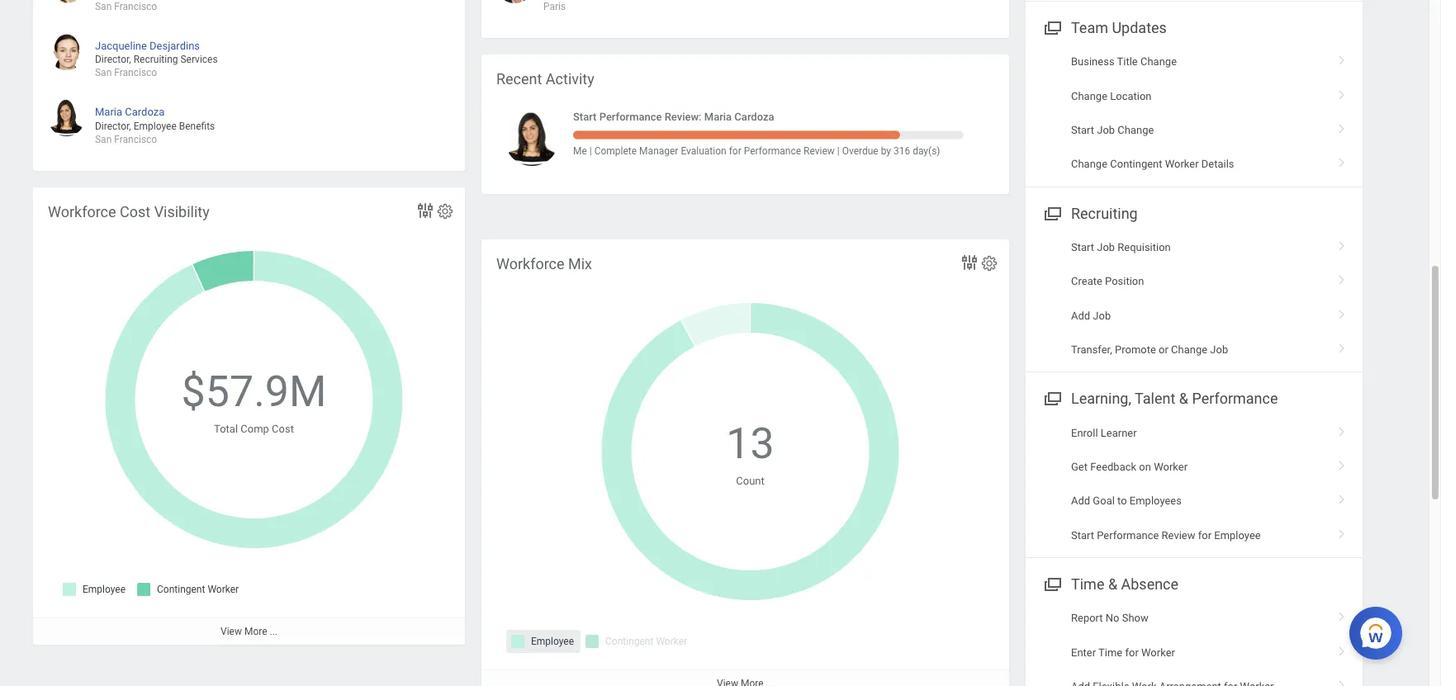 Task type: locate. For each thing, give the bounding box(es) containing it.
for down show
[[1126, 647, 1139, 659]]

0 vertical spatial review
[[804, 145, 835, 157]]

1 vertical spatial workforce
[[496, 255, 565, 273]]

5 chevron right image from the top
[[1332, 421, 1353, 437]]

start down change location
[[1071, 124, 1095, 136]]

0 horizontal spatial cardoza
[[125, 106, 165, 118]]

desjardins
[[150, 39, 200, 52]]

0 vertical spatial recruiting
[[134, 54, 178, 65]]

view more ...
[[221, 626, 278, 638]]

cost
[[120, 203, 150, 221], [272, 423, 294, 435]]

configure and view chart data image left configure workforce cost visibility image
[[416, 201, 435, 221]]

enter
[[1071, 647, 1096, 659]]

0 horizontal spatial cost
[[120, 203, 150, 221]]

start for start job change
[[1071, 124, 1095, 136]]

for inside the recent activity element
[[729, 145, 742, 157]]

chevron right image for enroll learner
[[1332, 421, 1353, 437]]

location
[[1110, 90, 1152, 102]]

add job link
[[1026, 299, 1363, 333]]

0 vertical spatial francisco
[[114, 0, 157, 12]]

7 chevron right image from the top
[[1332, 641, 1353, 657]]

1 vertical spatial cost
[[272, 423, 294, 435]]

8 chevron right image from the top
[[1332, 675, 1353, 686]]

1 vertical spatial menu group image
[[1041, 387, 1063, 409]]

cost right comp
[[272, 423, 294, 435]]

change inside "link"
[[1141, 55, 1177, 68]]

316
[[894, 145, 911, 157]]

chevron right image inside start performance review for employee link
[[1332, 524, 1353, 540]]

report no show link
[[1026, 602, 1363, 636]]

1 chevron right image from the top
[[1332, 84, 1353, 100]]

time right enter
[[1099, 647, 1123, 659]]

chevron right image for create position
[[1332, 270, 1353, 286]]

chevron right image inside business title change "link"
[[1332, 50, 1353, 66]]

start job change link
[[1026, 113, 1363, 147]]

job down 'create position'
[[1093, 309, 1111, 322]]

3 chevron right image from the top
[[1332, 270, 1353, 286]]

director, inside "director, recruiting services san francisco"
[[95, 54, 131, 65]]

0 horizontal spatial recruiting
[[134, 54, 178, 65]]

start for start performance review for employee
[[1071, 529, 1095, 542]]

job
[[1097, 124, 1115, 136], [1097, 241, 1115, 253], [1093, 309, 1111, 322], [1211, 344, 1229, 356]]

cardoza
[[125, 106, 165, 118], [735, 111, 775, 123]]

for
[[729, 145, 742, 157], [1198, 529, 1212, 542], [1126, 647, 1139, 659]]

0 horizontal spatial &
[[1109, 576, 1118, 593]]

chevron right image inside change location link
[[1332, 84, 1353, 100]]

2 vertical spatial worker
[[1142, 647, 1175, 659]]

san for maria cardoza
[[95, 134, 112, 145]]

start up the 'create'
[[1071, 241, 1095, 253]]

13 count
[[726, 419, 775, 487]]

0 horizontal spatial for
[[729, 145, 742, 157]]

chevron right image for start performance review for employee
[[1332, 524, 1353, 540]]

chevron right image inside "change contingent worker details" link
[[1332, 152, 1353, 169]]

2 francisco from the top
[[114, 67, 157, 79]]

evaluation
[[681, 145, 727, 157]]

review down add goal to employees link on the right of the page
[[1162, 529, 1196, 542]]

francisco
[[114, 0, 157, 12], [114, 67, 157, 79], [114, 134, 157, 145]]

start performance review for employee
[[1071, 529, 1261, 542]]

0 vertical spatial director,
[[95, 54, 131, 65]]

list containing enroll learner
[[1026, 416, 1363, 553]]

chevron right image inside "start job requisition" "link"
[[1332, 235, 1353, 252]]

0 vertical spatial &
[[1179, 390, 1189, 408]]

chevron right image inside start job change link
[[1332, 118, 1353, 135]]

paris list item
[[496, 0, 746, 13]]

add left goal
[[1071, 495, 1091, 508]]

1 horizontal spatial review
[[1162, 529, 1196, 542]]

configure and view chart data image for 13
[[960, 253, 980, 273]]

workforce
[[48, 203, 116, 221], [496, 255, 565, 273]]

2 director, from the top
[[95, 120, 131, 132]]

|
[[590, 145, 592, 157], [837, 145, 840, 157]]

maria cardoza list item
[[48, 99, 450, 146]]

1 horizontal spatial recruiting
[[1071, 205, 1138, 222]]

create position
[[1071, 275, 1145, 288]]

3 francisco from the top
[[114, 134, 157, 145]]

review left overdue
[[804, 145, 835, 157]]

1 vertical spatial &
[[1109, 576, 1118, 593]]

chevron right image inside create position link
[[1332, 270, 1353, 286]]

...
[[270, 626, 278, 638]]

$57.9m
[[181, 367, 327, 417]]

list for time & absence
[[1026, 602, 1363, 686]]

7 chevron right image from the top
[[1332, 607, 1353, 623]]

chevron right image for change location
[[1332, 84, 1353, 100]]

create position link
[[1026, 265, 1363, 299]]

1 vertical spatial configure and view chart data image
[[960, 253, 980, 273]]

0 vertical spatial time
[[1071, 576, 1105, 593]]

list containing business title change
[[1026, 45, 1363, 182]]

benefits
[[179, 120, 215, 132]]

0 horizontal spatial review
[[804, 145, 835, 157]]

2 add from the top
[[1071, 495, 1091, 508]]

recent activity element
[[482, 55, 1009, 194]]

start inside "link"
[[1071, 241, 1095, 253]]

5 chevron right image from the top
[[1332, 455, 1353, 472]]

0 horizontal spatial configure and view chart data image
[[416, 201, 435, 221]]

maria up the director, employee benefits san francisco
[[95, 106, 122, 118]]

chevron right image
[[1332, 50, 1353, 66], [1332, 118, 1353, 135], [1332, 235, 1353, 252], [1332, 304, 1353, 320], [1332, 455, 1353, 472], [1332, 524, 1353, 540], [1332, 641, 1353, 657], [1332, 675, 1353, 686]]

maria right review:
[[704, 111, 732, 123]]

francisco inside "director, recruiting services san francisco"
[[114, 67, 157, 79]]

talent
[[1135, 390, 1176, 408]]

13 button
[[726, 416, 777, 473]]

0 vertical spatial san
[[95, 0, 112, 12]]

francisco up jacqueline desjardins link on the left top of the page
[[114, 0, 157, 12]]

chevron right image for start job change
[[1332, 118, 1353, 135]]

configure and view chart data image inside the workforce cost visibility element
[[416, 201, 435, 221]]

& up no
[[1109, 576, 1118, 593]]

review inside the recent activity element
[[804, 145, 835, 157]]

1 vertical spatial employee
[[1215, 529, 1261, 542]]

cost inside $57.9m total comp cost
[[272, 423, 294, 435]]

report no show
[[1071, 612, 1149, 625]]

1 horizontal spatial maria
[[704, 111, 732, 123]]

report
[[1071, 612, 1103, 625]]

1 vertical spatial francisco
[[114, 67, 157, 79]]

san down 'jacqueline'
[[95, 67, 112, 79]]

chevron right image for report no show
[[1332, 607, 1353, 623]]

chevron right image for get feedback on worker
[[1332, 455, 1353, 472]]

francisco down maria cardoza
[[114, 134, 157, 145]]

business title change link
[[1026, 45, 1363, 79]]

1 vertical spatial for
[[1198, 529, 1212, 542]]

get
[[1071, 461, 1088, 473]]

director, for jacqueline
[[95, 54, 131, 65]]

1 add from the top
[[1071, 309, 1091, 322]]

business
[[1071, 55, 1115, 68]]

0 vertical spatial menu group image
[[1041, 201, 1063, 224]]

1 san from the top
[[95, 0, 112, 12]]

2 menu group image from the top
[[1041, 387, 1063, 409]]

&
[[1179, 390, 1189, 408], [1109, 576, 1118, 593]]

worker down show
[[1142, 647, 1175, 659]]

0 vertical spatial worker
[[1165, 158, 1199, 170]]

francisco inside the director, employee benefits san francisco
[[114, 134, 157, 145]]

start for start performance review:  maria cardoza
[[573, 111, 597, 123]]

1 chevron right image from the top
[[1332, 50, 1353, 66]]

chevron right image inside the enroll learner 'link'
[[1332, 421, 1353, 437]]

employee down maria cardoza
[[134, 120, 177, 132]]

time
[[1071, 576, 1105, 593], [1099, 647, 1123, 659]]

1 director, from the top
[[95, 54, 131, 65]]

title
[[1117, 55, 1138, 68]]

cardoza inside list item
[[125, 106, 165, 118]]

list
[[48, 0, 450, 158], [1026, 45, 1363, 182], [1026, 230, 1363, 367], [1026, 416, 1363, 553], [1026, 602, 1363, 686]]

$57.9m total comp cost
[[181, 367, 327, 435]]

worker left details
[[1165, 158, 1199, 170]]

san up 'jacqueline'
[[95, 0, 112, 12]]

start down goal
[[1071, 529, 1095, 542]]

2 vertical spatial san
[[95, 134, 112, 145]]

0 horizontal spatial |
[[590, 145, 592, 157]]

san inside the director, employee benefits san francisco
[[95, 134, 112, 145]]

francisco for jacqueline
[[114, 67, 157, 79]]

visibility
[[154, 203, 210, 221]]

2 vertical spatial for
[[1126, 647, 1139, 659]]

2 vertical spatial francisco
[[114, 134, 157, 145]]

absence
[[1121, 576, 1179, 593]]

2 | from the left
[[837, 145, 840, 157]]

maria
[[95, 106, 122, 118], [704, 111, 732, 123]]

job down change location
[[1097, 124, 1115, 136]]

0 vertical spatial cost
[[120, 203, 150, 221]]

recruiting inside "director, recruiting services san francisco"
[[134, 54, 178, 65]]

2 san from the top
[[95, 67, 112, 79]]

start
[[573, 111, 597, 123], [1071, 124, 1095, 136], [1071, 241, 1095, 253], [1071, 529, 1095, 542]]

director, down 'jacqueline'
[[95, 54, 131, 65]]

1 menu group image from the top
[[1041, 201, 1063, 224]]

transfer, promote or change job link
[[1026, 333, 1363, 367]]

configure and view chart data image
[[416, 201, 435, 221], [960, 253, 980, 273]]

menu group image
[[1041, 201, 1063, 224], [1041, 387, 1063, 409]]

details
[[1202, 158, 1235, 170]]

4 chevron right image from the top
[[1332, 304, 1353, 320]]

team
[[1071, 19, 1109, 36]]

maria inside the recent activity element
[[704, 111, 732, 123]]

1 horizontal spatial workforce
[[496, 255, 565, 273]]

2 chevron right image from the top
[[1332, 152, 1353, 169]]

change
[[1141, 55, 1177, 68], [1071, 90, 1108, 102], [1118, 124, 1154, 136], [1071, 158, 1108, 170], [1171, 344, 1208, 356]]

change right title
[[1141, 55, 1177, 68]]

0 vertical spatial for
[[729, 145, 742, 157]]

business title change
[[1071, 55, 1177, 68]]

cardoza up the director, employee benefits san francisco
[[125, 106, 165, 118]]

menu group image for learning, talent & performance
[[1041, 387, 1063, 409]]

change down business
[[1071, 90, 1108, 102]]

1 horizontal spatial cardoza
[[735, 111, 775, 123]]

chevron right image for business title change
[[1332, 50, 1353, 66]]

chevron right image inside the report no show link
[[1332, 607, 1353, 623]]

1 horizontal spatial |
[[837, 145, 840, 157]]

recruiting
[[134, 54, 178, 65], [1071, 205, 1138, 222]]

for down add goal to employees link on the right of the page
[[1198, 529, 1212, 542]]

1 vertical spatial san
[[95, 67, 112, 79]]

for right evaluation
[[729, 145, 742, 157]]

menu group image left team
[[1041, 16, 1063, 38]]

0 horizontal spatial maria
[[95, 106, 122, 118]]

change location link
[[1026, 79, 1363, 113]]

director,
[[95, 54, 131, 65], [95, 120, 131, 132]]

configure and view chart data image left 'configure workforce mix' icon
[[960, 253, 980, 273]]

chevron right image for add job
[[1332, 304, 1353, 320]]

enter time for worker
[[1071, 647, 1175, 659]]

0 vertical spatial employee
[[134, 120, 177, 132]]

configure and view chart data image inside workforce mix element
[[960, 253, 980, 273]]

employee
[[134, 120, 177, 132], [1215, 529, 1261, 542]]

start for start job requisition
[[1071, 241, 1095, 253]]

chevron right image inside 'add job' link
[[1332, 304, 1353, 320]]

francisco down jacqueline desjardins
[[114, 67, 157, 79]]

chevron right image inside enter time for worker link
[[1332, 641, 1353, 657]]

4 chevron right image from the top
[[1332, 338, 1353, 354]]

review:
[[665, 111, 702, 123]]

2 horizontal spatial for
[[1198, 529, 1212, 542]]

performance down add goal to employees
[[1097, 529, 1159, 542]]

employees
[[1130, 495, 1182, 508]]

| right me
[[590, 145, 592, 157]]

menu group image left time & absence
[[1041, 573, 1063, 595]]

list containing start job requisition
[[1026, 230, 1363, 367]]

time up report
[[1071, 576, 1105, 593]]

or
[[1159, 344, 1169, 356]]

1 vertical spatial menu group image
[[1041, 573, 1063, 595]]

start up me
[[573, 111, 597, 123]]

job up 'create position'
[[1097, 241, 1115, 253]]

cardoza up me  |  complete manager evaluation for performance review  |  overdue by 316 day(s)
[[735, 111, 775, 123]]

jacqueline desjardins link
[[95, 36, 200, 52]]

list containing report no show
[[1026, 602, 1363, 686]]

| left overdue
[[837, 145, 840, 157]]

3 chevron right image from the top
[[1332, 235, 1353, 252]]

recruiting up start job requisition
[[1071, 205, 1138, 222]]

job down 'add job' link
[[1211, 344, 1229, 356]]

2 chevron right image from the top
[[1332, 118, 1353, 135]]

add down the 'create'
[[1071, 309, 1091, 322]]

san down maria cardoza
[[95, 134, 112, 145]]

menu group image
[[1041, 16, 1063, 38], [1041, 573, 1063, 595]]

chevron right image for add goal to employees
[[1332, 489, 1353, 506]]

1 horizontal spatial for
[[1126, 647, 1139, 659]]

director, down maria cardoza
[[95, 120, 131, 132]]

& right talent in the bottom of the page
[[1179, 390, 1189, 408]]

total
[[214, 423, 238, 435]]

1 francisco from the top
[[114, 0, 157, 12]]

1 vertical spatial worker
[[1154, 461, 1188, 473]]

0 horizontal spatial workforce
[[48, 203, 116, 221]]

1 horizontal spatial cost
[[272, 423, 294, 435]]

1 horizontal spatial configure and view chart data image
[[960, 253, 980, 273]]

0 horizontal spatial employee
[[134, 120, 177, 132]]

activity
[[546, 70, 595, 88]]

6 chevron right image from the top
[[1332, 489, 1353, 506]]

configure workforce mix image
[[981, 254, 999, 273]]

0 vertical spatial configure and view chart data image
[[416, 201, 435, 221]]

chevron right image inside transfer, promote or change job link
[[1332, 338, 1353, 354]]

director, inside the director, employee benefits san francisco
[[95, 120, 131, 132]]

job inside "link"
[[1097, 241, 1115, 253]]

review
[[804, 145, 835, 157], [1162, 529, 1196, 542]]

worker right on
[[1154, 461, 1188, 473]]

chevron right image inside get feedback on worker link
[[1332, 455, 1353, 472]]

chevron right image inside add goal to employees link
[[1332, 489, 1353, 506]]

san inside "director, recruiting services san francisco"
[[95, 67, 112, 79]]

san for jacqueline desjardins
[[95, 67, 112, 79]]

2 menu group image from the top
[[1041, 573, 1063, 595]]

1 vertical spatial review
[[1162, 529, 1196, 542]]

menu group image for recruiting
[[1041, 201, 1063, 224]]

0 vertical spatial menu group image
[[1041, 16, 1063, 38]]

chevron right image for enter time for worker
[[1332, 641, 1353, 657]]

1 horizontal spatial &
[[1179, 390, 1189, 408]]

1 menu group image from the top
[[1041, 16, 1063, 38]]

1 vertical spatial add
[[1071, 495, 1091, 508]]

cardoza inside the recent activity element
[[735, 111, 775, 123]]

6 chevron right image from the top
[[1332, 524, 1353, 540]]

change contingent worker details
[[1071, 158, 1235, 170]]

1 vertical spatial director,
[[95, 120, 131, 132]]

employee down add goal to employees link on the right of the page
[[1215, 529, 1261, 542]]

1 horizontal spatial employee
[[1215, 529, 1261, 542]]

3 san from the top
[[95, 134, 112, 145]]

recruiting down jacqueline desjardins
[[134, 54, 178, 65]]

0 vertical spatial workforce
[[48, 203, 116, 221]]

list for recruiting
[[1026, 230, 1363, 367]]

mix
[[568, 255, 592, 273]]

workforce mix
[[496, 255, 592, 273]]

start inside the recent activity element
[[573, 111, 597, 123]]

san francisco list item
[[48, 0, 450, 13]]

learning,
[[1071, 390, 1132, 408]]

worker
[[1165, 158, 1199, 170], [1154, 461, 1188, 473], [1142, 647, 1175, 659]]

cost left visibility
[[120, 203, 150, 221]]

chevron right image
[[1332, 84, 1353, 100], [1332, 152, 1353, 169], [1332, 270, 1353, 286], [1332, 338, 1353, 354], [1332, 421, 1353, 437], [1332, 489, 1353, 506], [1332, 607, 1353, 623]]

maria cardoza link
[[95, 103, 165, 118]]

0 vertical spatial add
[[1071, 309, 1091, 322]]



Task type: vqa. For each thing, say whether or not it's contained in the screenshot.
second Maximilian Schneider link from the bottom
no



Task type: describe. For each thing, give the bounding box(es) containing it.
recent activity
[[496, 70, 595, 88]]

performance right evaluation
[[744, 145, 801, 157]]

francisco inside list item
[[114, 0, 157, 12]]

position
[[1105, 275, 1145, 288]]

workforce for $57.9m
[[48, 203, 116, 221]]

13
[[726, 419, 775, 469]]

director, employee benefits san francisco
[[95, 120, 215, 145]]

change down start job change
[[1071, 158, 1108, 170]]

start performance review for employee link
[[1026, 519, 1363, 553]]

learning, talent & performance
[[1071, 390, 1278, 408]]

workforce cost visibility element
[[33, 188, 465, 645]]

performance up the enroll learner 'link'
[[1192, 390, 1278, 408]]

performance up complete
[[599, 111, 662, 123]]

overdue
[[842, 145, 879, 157]]

change right "or"
[[1171, 344, 1208, 356]]

jacqueline desjardins list item
[[48, 33, 450, 80]]

workforce for 13
[[496, 255, 565, 273]]

view
[[221, 626, 242, 638]]

change up 'contingent'
[[1118, 124, 1154, 136]]

maria inside list item
[[95, 106, 122, 118]]

employee inside the director, employee benefits san francisco
[[134, 120, 177, 132]]

1 | from the left
[[590, 145, 592, 157]]

configure workforce cost visibility image
[[436, 202, 454, 221]]

start job change
[[1071, 124, 1154, 136]]

chevron right image for start job requisition
[[1332, 235, 1353, 252]]

enroll
[[1071, 427, 1098, 439]]

show
[[1122, 612, 1149, 625]]

chevron right image for change contingent worker details
[[1332, 152, 1353, 169]]

workforce cost visibility
[[48, 203, 210, 221]]

feedback
[[1091, 461, 1137, 473]]

time & absence
[[1071, 576, 1179, 593]]

1 vertical spatial time
[[1099, 647, 1123, 659]]

list for learning, talent & performance
[[1026, 416, 1363, 553]]

goal
[[1093, 495, 1115, 508]]

by
[[881, 145, 891, 157]]

add goal to employees link
[[1026, 484, 1363, 519]]

francisco for maria
[[114, 134, 157, 145]]

san francisco
[[95, 0, 157, 12]]

add goal to employees
[[1071, 495, 1182, 508]]

updates
[[1112, 19, 1167, 36]]

change location
[[1071, 90, 1152, 102]]

start performance review:  maria cardoza
[[573, 111, 775, 123]]

enroll learner
[[1071, 427, 1137, 439]]

paris
[[544, 0, 566, 12]]

jacqueline desjardins
[[95, 39, 200, 52]]

director, for maria
[[95, 120, 131, 132]]

add job
[[1071, 309, 1111, 322]]

no
[[1106, 612, 1120, 625]]

configure and view chart data image for $57.9m
[[416, 201, 435, 221]]

maria cardoza
[[95, 106, 165, 118]]

get feedback on worker
[[1071, 461, 1188, 473]]

worker for &
[[1154, 461, 1188, 473]]

more
[[244, 626, 267, 638]]

list for team updates
[[1026, 45, 1363, 182]]

transfer, promote or change job
[[1071, 344, 1229, 356]]

job for start job requisition
[[1097, 241, 1115, 253]]

change contingent worker details link
[[1026, 147, 1363, 182]]

day(s)
[[913, 145, 941, 157]]

manager
[[639, 145, 679, 157]]

create
[[1071, 275, 1103, 288]]

comp
[[241, 423, 269, 435]]

1 vertical spatial recruiting
[[1071, 205, 1138, 222]]

count
[[736, 475, 765, 487]]

start job requisition
[[1071, 241, 1171, 253]]

demo_f070.png image
[[505, 112, 559, 166]]

to
[[1118, 495, 1127, 508]]

jacqueline
[[95, 39, 147, 52]]

menu group image for team updates
[[1041, 16, 1063, 38]]

get feedback on worker link
[[1026, 450, 1363, 484]]

enroll learner link
[[1026, 416, 1363, 450]]

on
[[1139, 461, 1152, 473]]

add for learning, talent & performance
[[1071, 495, 1091, 508]]

add for recruiting
[[1071, 309, 1091, 322]]

start job requisition link
[[1026, 230, 1363, 265]]

san inside san francisco list item
[[95, 0, 112, 12]]

requisition
[[1118, 241, 1171, 253]]

me
[[573, 145, 587, 157]]

contingent
[[1110, 158, 1163, 170]]

$57.9m button
[[181, 364, 329, 421]]

complete
[[595, 145, 637, 157]]

promote
[[1115, 344, 1156, 356]]

workforce mix element
[[482, 240, 1009, 686]]

learner
[[1101, 427, 1137, 439]]

chevron right image for transfer, promote or change job
[[1332, 338, 1353, 354]]

transfer,
[[1071, 344, 1113, 356]]

recent
[[496, 70, 542, 88]]

me  |  complete manager evaluation for performance review  |  overdue by 316 day(s)
[[573, 145, 941, 157]]

worker for absence
[[1142, 647, 1175, 659]]

menu group image for time & absence
[[1041, 573, 1063, 595]]

view more ... link
[[33, 618, 465, 645]]

list containing jacqueline desjardins
[[48, 0, 450, 158]]

job for start job change
[[1097, 124, 1115, 136]]

job for add job
[[1093, 309, 1111, 322]]

director, recruiting services san francisco
[[95, 54, 218, 79]]

services
[[180, 54, 218, 65]]

enter time for worker link
[[1026, 636, 1363, 670]]



